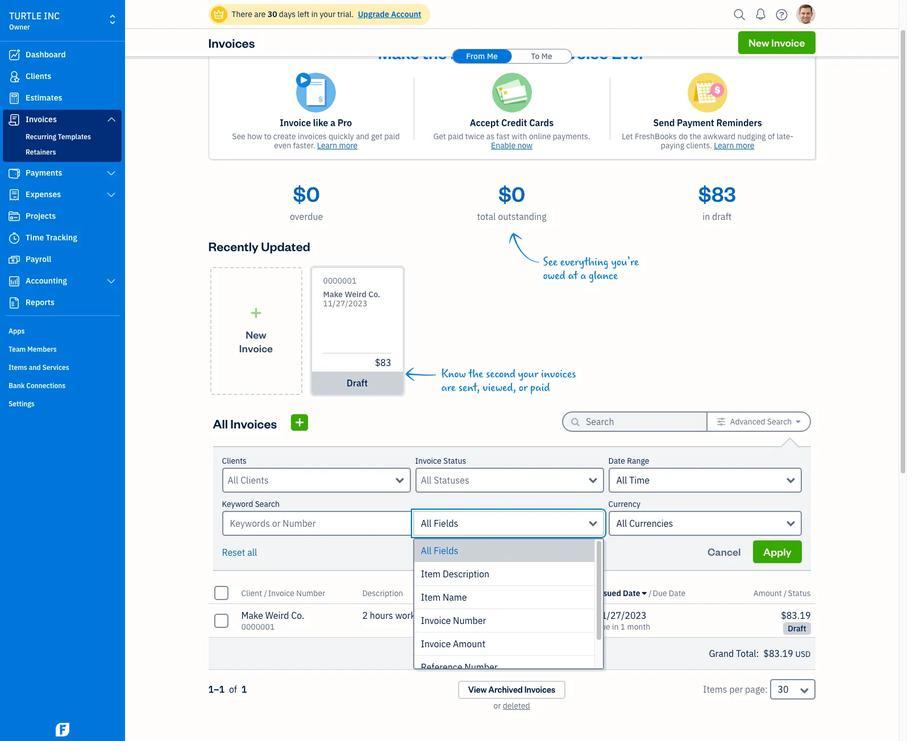 Task type: vqa. For each thing, say whether or not it's contained in the screenshot.
'4000-'
no



Task type: describe. For each thing, give the bounding box(es) containing it.
issued
[[596, 588, 621, 598]]

add invoice image
[[294, 415, 305, 430]]

due inside 11/27/2023 due in 1 month
[[596, 622, 610, 632]]

main element
[[0, 0, 154, 741]]

amount inside option
[[453, 638, 486, 650]]

1 horizontal spatial status
[[788, 588, 811, 598]]

0 horizontal spatial draft
[[347, 378, 368, 389]]

chart image
[[7, 276, 21, 287]]

or inside view archived invoices or deleted
[[494, 701, 501, 711]]

accept
[[470, 117, 499, 128]]

advanced search button
[[708, 413, 810, 431]]

all for "all currencies" dropdown button
[[617, 518, 627, 529]]

most
[[450, 42, 488, 63]]

0 horizontal spatial in
[[311, 9, 318, 19]]

accounting
[[26, 276, 67, 286]]

month
[[627, 622, 651, 632]]

2
[[362, 610, 368, 621]]

all currencies button
[[609, 511, 802, 536]]

dashboard
[[26, 49, 66, 60]]

upgrade account link
[[356, 9, 421, 19]]

reset all
[[222, 547, 257, 558]]

$83 in draft
[[699, 180, 736, 222]]

services
[[42, 363, 69, 372]]

0 vertical spatial $83.19
[[781, 610, 811, 621]]

search image
[[731, 6, 749, 23]]

1–1 of 1
[[208, 684, 247, 695]]

draft inside $83 in draft
[[712, 211, 732, 222]]

time tracking link
[[3, 228, 122, 248]]

expenses link
[[3, 185, 122, 205]]

weird inside the make weird co. 0000001
[[265, 610, 289, 621]]

payment
[[677, 117, 715, 128]]

more for send payment reminders
[[736, 140, 755, 151]]

$0 for $0 overdue
[[293, 180, 320, 207]]

hours
[[370, 610, 393, 621]]

settings
[[9, 400, 35, 408]]

0000001 inside the make weird co. 0000001
[[241, 622, 275, 632]]

recurring templates
[[26, 132, 91, 141]]

projects
[[26, 211, 56, 221]]

due date
[[653, 588, 686, 598]]

see for see everything you're owed at a glance
[[543, 256, 558, 269]]

to
[[264, 131, 272, 142]]

1 vertical spatial 1
[[241, 684, 247, 695]]

bank
[[9, 382, 25, 390]]

invoice number
[[421, 615, 486, 627]]

retainers
[[26, 148, 56, 156]]

view
[[468, 685, 487, 695]]

all fields inside all fields option
[[421, 545, 458, 557]]

you're
[[611, 256, 639, 269]]

dashboard link
[[3, 45, 122, 65]]

deleted link
[[503, 701, 530, 711]]

total
[[477, 211, 496, 222]]

invoices inside view archived invoices or deleted
[[525, 685, 556, 695]]

1 vertical spatial clients
[[222, 456, 247, 466]]

1 horizontal spatial due
[[653, 588, 667, 598]]

grand
[[709, 648, 734, 660]]

trial.
[[337, 9, 354, 19]]

reset all button
[[222, 546, 257, 559]]

1 vertical spatial new invoice
[[239, 328, 273, 355]]

Keyword Search field
[[413, 511, 604, 536]]

turtle
[[9, 10, 42, 22]]

apply button
[[753, 541, 802, 563]]

weird inside 0000001 make weird co. 11/27/2023
[[345, 289, 367, 300]]

reports link
[[3, 293, 122, 313]]

advanced search
[[730, 417, 792, 427]]

make for make the most payable invoice ever
[[378, 42, 419, 63]]

11/27/2023 inside 0000001 make weird co. 11/27/2023
[[323, 298, 368, 309]]

cards
[[529, 117, 554, 128]]

and inside 'main' element
[[29, 363, 41, 372]]

estimates link
[[3, 88, 122, 109]]

accept credit cards get paid twice as fast with online payments. enable now
[[433, 117, 590, 151]]

send payment reminders image
[[688, 73, 728, 113]]

invoice amount option
[[414, 633, 594, 656]]

payroll link
[[3, 250, 122, 270]]

new invoice link for know the second your invoices are sent, viewed, or paid
[[210, 267, 302, 395]]

crown image
[[213, 8, 225, 20]]

issued date
[[596, 588, 641, 598]]

item name option
[[414, 586, 594, 610]]

new inside "new invoice"
[[246, 328, 267, 341]]

of inside let freshbooks do the awkward nudging of late- paying clients.
[[768, 131, 775, 142]]

client / invoice number
[[241, 588, 325, 598]]

payments
[[26, 168, 62, 178]]

team
[[9, 345, 26, 354]]

freshbooks image
[[53, 723, 72, 737]]

are inside know the second your invoices are sent, viewed, or paid
[[441, 382, 456, 395]]

:
[[757, 648, 759, 660]]

paid inside accept credit cards get paid twice as fast with online payments. enable now
[[448, 131, 464, 142]]

all for the keyword search field
[[421, 518, 432, 529]]

how
[[247, 131, 262, 142]]

amount / status
[[754, 588, 811, 598]]

payroll
[[26, 254, 51, 264]]

timer image
[[7, 233, 21, 244]]

0 vertical spatial a
[[331, 117, 336, 128]]

total
[[736, 648, 757, 660]]

do
[[679, 131, 688, 142]]

apply
[[764, 545, 792, 558]]

items for items per page:
[[703, 684, 728, 695]]

see how to create invoices quickly and get paid even faster.
[[232, 131, 400, 151]]

settings link
[[3, 395, 122, 412]]

make the most payable invoice ever
[[378, 42, 646, 63]]

0 vertical spatial 30
[[268, 9, 277, 19]]

deleted
[[503, 701, 530, 711]]

invoices for paid
[[541, 368, 576, 381]]

invoices down the there
[[208, 35, 255, 51]]

send payment reminders
[[654, 117, 762, 128]]

usd
[[796, 649, 811, 660]]

more for invoice like a pro
[[339, 140, 358, 151]]

date left range
[[609, 456, 625, 466]]

apps
[[9, 327, 25, 335]]

project image
[[7, 211, 21, 222]]

item for item description
[[421, 569, 441, 580]]

cancel
[[708, 545, 741, 558]]

0 vertical spatial amount
[[754, 588, 782, 598]]

learn more for reminders
[[714, 140, 755, 151]]

all currencies
[[617, 518, 673, 529]]

invoice number option
[[414, 610, 594, 633]]

from me link
[[453, 49, 512, 63]]

owed
[[543, 270, 566, 283]]

per
[[730, 684, 743, 695]]

outstanding
[[498, 211, 547, 222]]

the inside let freshbooks do the awkward nudging of late- paying clients.
[[690, 131, 702, 142]]

estimates
[[26, 93, 62, 103]]

invoice image
[[7, 114, 21, 126]]

1 vertical spatial $83.19
[[764, 648, 794, 660]]

invoices for even
[[298, 131, 327, 142]]

invoice number link
[[268, 588, 325, 598]]

payments link
[[3, 163, 122, 184]]

chevron large down image for accounting
[[106, 277, 117, 286]]

0 vertical spatial status
[[443, 456, 466, 466]]

online
[[529, 131, 551, 142]]

Items per page: field
[[770, 679, 816, 700]]

client link
[[241, 588, 264, 598]]

dashboard image
[[7, 49, 21, 61]]

there are 30 days left in your trial. upgrade account
[[232, 9, 421, 19]]

connections
[[26, 382, 66, 390]]

clients link
[[3, 67, 122, 87]]

or inside know the second your invoices are sent, viewed, or paid
[[519, 382, 528, 395]]

know the second your invoices are sent, viewed, or paid
[[441, 368, 576, 395]]

0 horizontal spatial are
[[254, 9, 266, 19]]

all
[[247, 547, 257, 558]]

retainers link
[[5, 146, 119, 159]]

upgrade
[[358, 9, 389, 19]]

owner
[[9, 23, 30, 31]]

number for reference
[[465, 662, 498, 673]]

money image
[[7, 254, 21, 266]]

get
[[433, 131, 446, 142]]

cancel button
[[698, 541, 751, 563]]

with
[[512, 131, 527, 142]]

due date link
[[653, 588, 686, 598]]

now
[[518, 140, 533, 151]]

Keyword Search text field
[[222, 511, 413, 536]]

reminders
[[717, 117, 762, 128]]

11/27/2023 due in 1 month
[[596, 610, 651, 632]]



Task type: locate. For each thing, give the bounding box(es) containing it.
your right 'second'
[[518, 368, 539, 381]]

11/27/2023 inside 11/27/2023 due in 1 month
[[596, 610, 647, 621]]

2 horizontal spatial paid
[[530, 382, 550, 395]]

$0 for $0 total outstanding
[[499, 180, 525, 207]]

all for all time dropdown button on the right
[[617, 475, 627, 486]]

notifications image
[[752, 3, 770, 26]]

learn right clients.
[[714, 140, 734, 151]]

2 vertical spatial the
[[469, 368, 483, 381]]

and left get
[[356, 131, 369, 142]]

1 horizontal spatial caretdown image
[[796, 417, 801, 426]]

to
[[531, 51, 540, 61]]

1 / from the left
[[264, 588, 267, 598]]

1 horizontal spatial 1
[[621, 622, 625, 632]]

3 / from the left
[[784, 588, 787, 598]]

2 me from the left
[[542, 51, 553, 61]]

the
[[423, 42, 447, 63], [690, 131, 702, 142], [469, 368, 483, 381]]

more down reminders
[[736, 140, 755, 151]]

0 vertical spatial all fields
[[421, 518, 458, 529]]

chevron large down image for payments
[[106, 169, 117, 178]]

0 vertical spatial search
[[767, 417, 792, 427]]

$0 overdue
[[290, 180, 323, 222]]

chevron large down image inside "payments" link
[[106, 169, 117, 178]]

new invoice down plus icon
[[239, 328, 273, 355]]

1 horizontal spatial time
[[629, 475, 650, 486]]

2 / from the left
[[649, 588, 652, 598]]

1 right 1–1 at the left bottom of the page
[[241, 684, 247, 695]]

$83.19 right :
[[764, 648, 794, 660]]

chevron large down image inside the accounting link
[[106, 277, 117, 286]]

grand total : $83.19 usd
[[709, 648, 811, 660]]

see inside see everything you're owed at a glance
[[543, 256, 558, 269]]

tracking
[[46, 233, 77, 243]]

list box containing all fields
[[414, 540, 603, 679]]

learn more down pro
[[317, 140, 358, 151]]

2 all fields from the top
[[421, 545, 458, 557]]

all fields inside the keyword search field
[[421, 518, 458, 529]]

items left per
[[703, 684, 728, 695]]

draft inside $83.19 draft
[[788, 624, 807, 634]]

0 vertical spatial fields
[[434, 518, 458, 529]]

1 vertical spatial description
[[362, 588, 403, 598]]

0 horizontal spatial and
[[29, 363, 41, 372]]

pro
[[338, 117, 352, 128]]

make inside 0000001 make weird co. 11/27/2023
[[323, 289, 343, 300]]

name
[[443, 592, 467, 603]]

clients down 'all invoices'
[[222, 456, 247, 466]]

0 vertical spatial co.
[[369, 289, 380, 300]]

1 horizontal spatial a
[[581, 270, 586, 283]]

more down pro
[[339, 140, 358, 151]]

reference
[[421, 662, 463, 673]]

invoice like a pro image
[[296, 73, 336, 113]]

awkward
[[703, 131, 736, 142]]

1 me from the left
[[487, 51, 498, 61]]

see left how at the top left of page
[[232, 131, 245, 142]]

and
[[356, 131, 369, 142], [29, 363, 41, 372]]

go to help image
[[773, 6, 791, 23]]

advanced
[[730, 417, 766, 427]]

0000001 make weird co. 11/27/2023
[[323, 276, 380, 309]]

invoices up deleted link
[[525, 685, 556, 695]]

2 fields from the top
[[434, 545, 458, 557]]

all fields option
[[414, 540, 594, 563]]

status up 'all statuses' search box
[[443, 456, 466, 466]]

0 vertical spatial the
[[423, 42, 447, 63]]

time tracking
[[26, 233, 77, 243]]

items for items and services
[[9, 363, 27, 372]]

$0 up overdue
[[293, 180, 320, 207]]

invoices inside know the second your invoices are sent, viewed, or paid
[[541, 368, 576, 381]]

0 horizontal spatial your
[[320, 9, 336, 19]]

new down plus icon
[[246, 328, 267, 341]]

2 learn more from the left
[[714, 140, 755, 151]]

at
[[568, 270, 578, 283]]

search right advanced at the right bottom of the page
[[767, 417, 792, 427]]

let freshbooks do the awkward nudging of late- paying clients.
[[622, 131, 794, 151]]

1 vertical spatial amount
[[453, 638, 486, 650]]

bank connections
[[9, 382, 66, 390]]

1 vertical spatial co.
[[291, 610, 304, 621]]

0 horizontal spatial me
[[487, 51, 498, 61]]

invoice
[[772, 36, 805, 49], [555, 42, 608, 63], [280, 117, 311, 128], [239, 341, 273, 355], [415, 456, 442, 466], [268, 588, 294, 598], [421, 615, 451, 627], [421, 638, 451, 650]]

a inside see everything you're owed at a glance
[[581, 270, 586, 283]]

keyword search
[[222, 499, 280, 509]]

$0 inside $0 overdue
[[293, 180, 320, 207]]

0 horizontal spatial items
[[9, 363, 27, 372]]

paid
[[384, 131, 400, 142], [448, 131, 464, 142], [530, 382, 550, 395]]

item description
[[421, 569, 490, 580]]

co. inside 0000001 make weird co. 11/27/2023
[[369, 289, 380, 300]]

30 left the days
[[268, 9, 277, 19]]

1 horizontal spatial or
[[519, 382, 528, 395]]

1 vertical spatial the
[[690, 131, 702, 142]]

1 learn more from the left
[[317, 140, 358, 151]]

chevron large down image
[[106, 115, 117, 124], [106, 169, 117, 178], [106, 190, 117, 200], [106, 277, 117, 286]]

item up item name
[[421, 569, 441, 580]]

in inside $83 in draft
[[703, 211, 710, 222]]

2 more from the left
[[736, 140, 755, 151]]

0000001
[[323, 276, 357, 286], [241, 622, 275, 632]]

description up name
[[443, 569, 490, 580]]

1 horizontal spatial amount
[[754, 588, 782, 598]]

are down 'know'
[[441, 382, 456, 395]]

/ for amount
[[784, 588, 787, 598]]

search for keyword search
[[255, 499, 280, 509]]

caretdown image right advanced search
[[796, 417, 801, 426]]

and down team members
[[29, 363, 41, 372]]

client
[[241, 588, 262, 598]]

1 horizontal spatial new
[[749, 36, 770, 49]]

your inside know the second your invoices are sent, viewed, or paid
[[518, 368, 539, 381]]

chevron large down image down "payments" link
[[106, 190, 117, 200]]

chevron large down image up recurring templates 'link'
[[106, 115, 117, 124]]

0 horizontal spatial description
[[362, 588, 403, 598]]

search right keyword
[[255, 499, 280, 509]]

all invoices
[[213, 415, 277, 431]]

all time
[[617, 475, 650, 486]]

number up view
[[465, 662, 498, 673]]

or right viewed,
[[519, 382, 528, 395]]

see for see how to create invoices quickly and get paid even faster.
[[232, 131, 245, 142]]

viewed,
[[483, 382, 516, 395]]

estimate image
[[7, 93, 21, 104]]

2 vertical spatial in
[[612, 622, 619, 632]]

0 horizontal spatial the
[[423, 42, 447, 63]]

learn for a
[[317, 140, 337, 151]]

chevron large down image for invoices
[[106, 115, 117, 124]]

learn right faster.
[[317, 140, 337, 151]]

reports
[[26, 297, 55, 308]]

1 horizontal spatial co.
[[369, 289, 380, 300]]

me inside 'link'
[[542, 51, 553, 61]]

items and services
[[9, 363, 69, 372]]

or down archived at the bottom right of page
[[494, 701, 501, 711]]

1 horizontal spatial your
[[518, 368, 539, 381]]

/ right "client"
[[264, 588, 267, 598]]

reset
[[222, 547, 245, 558]]

1 horizontal spatial draft
[[712, 211, 732, 222]]

$83.19 draft
[[781, 610, 811, 634]]

1 horizontal spatial search
[[767, 417, 792, 427]]

client image
[[7, 71, 21, 82]]

search inside the advanced search dropdown button
[[767, 417, 792, 427]]

1 vertical spatial in
[[703, 211, 710, 222]]

view archived invoices or deleted
[[468, 685, 556, 711]]

$83 for $83 in draft
[[699, 180, 736, 207]]

status link
[[788, 588, 811, 598]]

make for make weird co. 0000001
[[241, 610, 263, 621]]

0 vertical spatial new invoice
[[749, 36, 805, 49]]

co. inside the make weird co. 0000001
[[291, 610, 304, 621]]

quickly
[[329, 131, 354, 142]]

0 vertical spatial new
[[749, 36, 770, 49]]

1 horizontal spatial are
[[441, 382, 456, 395]]

see up owed
[[543, 256, 558, 269]]

2 learn from the left
[[714, 140, 734, 151]]

me for from me
[[487, 51, 498, 61]]

1 horizontal spatial clients
[[222, 456, 247, 466]]

2 hours work link
[[349, 604, 592, 638]]

fields inside option
[[434, 545, 458, 557]]

description link
[[362, 588, 403, 598]]

a right the 'at'
[[581, 270, 586, 283]]

make
[[378, 42, 419, 63], [323, 289, 343, 300], [241, 610, 263, 621]]

1 vertical spatial status
[[788, 588, 811, 598]]

2 horizontal spatial make
[[378, 42, 419, 63]]

1 horizontal spatial paid
[[448, 131, 464, 142]]

item for item name
[[421, 592, 441, 603]]

1 horizontal spatial of
[[768, 131, 775, 142]]

2 $0 from the left
[[499, 180, 525, 207]]

1 vertical spatial weird
[[265, 610, 289, 621]]

invoices inside the see how to create invoices quickly and get paid even faster.
[[298, 131, 327, 142]]

date
[[609, 456, 625, 466], [623, 588, 641, 598], [669, 588, 686, 598]]

0 vertical spatial make
[[378, 42, 419, 63]]

the left most
[[423, 42, 447, 63]]

invoice status
[[415, 456, 466, 466]]

1 vertical spatial search
[[255, 499, 280, 509]]

amount down 2 hours work link
[[453, 638, 486, 650]]

chevron large down image inside expenses link
[[106, 190, 117, 200]]

1 learn from the left
[[317, 140, 337, 151]]

2 horizontal spatial the
[[690, 131, 702, 142]]

1 vertical spatial draft
[[347, 378, 368, 389]]

$0 total outstanding
[[477, 180, 547, 222]]

2 item from the top
[[421, 592, 441, 603]]

1 vertical spatial 11/27/2023
[[596, 610, 647, 621]]

0 horizontal spatial paid
[[384, 131, 400, 142]]

/ left status link at the right bottom of the page
[[784, 588, 787, 598]]

status up $83.19 draft
[[788, 588, 811, 598]]

0 vertical spatial description
[[443, 569, 490, 580]]

learn more
[[317, 140, 358, 151], [714, 140, 755, 151]]

item
[[421, 569, 441, 580], [421, 592, 441, 603]]

0 vertical spatial new invoice link
[[739, 31, 816, 54]]

turtle inc owner
[[9, 10, 60, 31]]

1 horizontal spatial 0000001
[[323, 276, 357, 286]]

list box
[[414, 540, 603, 679]]

1 inside 11/27/2023 due in 1 month
[[621, 622, 625, 632]]

of left the late-
[[768, 131, 775, 142]]

1 vertical spatial 0000001
[[241, 622, 275, 632]]

apps link
[[3, 322, 122, 339]]

1 vertical spatial new
[[246, 328, 267, 341]]

all
[[213, 415, 228, 431], [617, 475, 627, 486], [421, 518, 432, 529], [617, 518, 627, 529], [421, 545, 432, 557]]

updated
[[261, 238, 310, 254]]

$0 inside $0 total outstanding
[[499, 180, 525, 207]]

learn for reminders
[[714, 140, 734, 151]]

expense image
[[7, 189, 21, 201]]

0 horizontal spatial invoices
[[298, 131, 327, 142]]

new invoice down go to help icon at the right top of the page
[[749, 36, 805, 49]]

projects link
[[3, 206, 122, 227]]

items down team
[[9, 363, 27, 372]]

1 horizontal spatial new invoice link
[[739, 31, 816, 54]]

to me link
[[512, 49, 571, 63]]

0 vertical spatial invoices
[[298, 131, 327, 142]]

1 all fields from the top
[[421, 518, 458, 529]]

1 vertical spatial and
[[29, 363, 41, 372]]

0 vertical spatial 11/27/2023
[[323, 298, 368, 309]]

$83 for $83
[[375, 357, 391, 368]]

$83.19
[[781, 610, 811, 621], [764, 648, 794, 660]]

2 horizontal spatial /
[[784, 588, 787, 598]]

2 chevron large down image from the top
[[106, 169, 117, 178]]

due right issued date link
[[653, 588, 667, 598]]

number for invoice
[[453, 615, 486, 627]]

in inside 11/27/2023 due in 1 month
[[612, 622, 619, 632]]

1 chevron large down image from the top
[[106, 115, 117, 124]]

work
[[395, 610, 416, 621]]

sent,
[[459, 382, 480, 395]]

team members link
[[3, 341, 122, 358]]

1 vertical spatial new invoice link
[[210, 267, 302, 395]]

number
[[296, 588, 325, 598], [453, 615, 486, 627], [465, 662, 498, 673]]

accept credit cards image
[[492, 73, 532, 113]]

search
[[767, 417, 792, 427], [255, 499, 280, 509]]

1 horizontal spatial $83
[[699, 180, 736, 207]]

date right issued
[[623, 588, 641, 598]]

see inside the see how to create invoices quickly and get paid even faster.
[[232, 131, 245, 142]]

All Clients search field
[[228, 474, 396, 487]]

30 inside field
[[778, 684, 789, 695]]

0000001 inside 0000001 make weird co. 11/27/2023
[[323, 276, 357, 286]]

clients inside "link"
[[26, 71, 51, 81]]

Search text field
[[586, 413, 688, 431]]

all inside the keyword search field
[[421, 518, 432, 529]]

time down range
[[629, 475, 650, 486]]

0 horizontal spatial $83
[[375, 357, 391, 368]]

your left trial.
[[320, 9, 336, 19]]

new
[[749, 36, 770, 49], [246, 328, 267, 341]]

0 vertical spatial your
[[320, 9, 336, 19]]

0 horizontal spatial time
[[26, 233, 44, 243]]

1 vertical spatial due
[[596, 622, 610, 632]]

4 chevron large down image from the top
[[106, 277, 117, 286]]

description inside option
[[443, 569, 490, 580]]

me right from
[[487, 51, 498, 61]]

1 horizontal spatial invoices
[[541, 368, 576, 381]]

fields
[[434, 518, 458, 529], [434, 545, 458, 557]]

report image
[[7, 297, 21, 309]]

0 vertical spatial number
[[296, 588, 325, 598]]

chevron large down image down retainers link
[[106, 169, 117, 178]]

caretdown image
[[796, 417, 801, 426], [642, 589, 647, 598]]

1 horizontal spatial more
[[736, 140, 755, 151]]

the inside know the second your invoices are sent, viewed, or paid
[[469, 368, 483, 381]]

of right 1–1 at the left bottom of the page
[[229, 684, 237, 695]]

0 horizontal spatial clients
[[26, 71, 51, 81]]

/ for client
[[264, 588, 267, 598]]

time inside "link"
[[26, 233, 44, 243]]

items
[[9, 363, 27, 372], [703, 684, 728, 695]]

item description option
[[414, 563, 594, 586]]

the right do
[[690, 131, 702, 142]]

0 horizontal spatial caretdown image
[[642, 589, 647, 598]]

amount left status link at the right bottom of the page
[[754, 588, 782, 598]]

number down name
[[453, 615, 486, 627]]

$0
[[293, 180, 320, 207], [499, 180, 525, 207]]

0 horizontal spatial search
[[255, 499, 280, 509]]

close image
[[795, 39, 808, 52]]

as
[[487, 131, 495, 142]]

0 vertical spatial draft
[[712, 211, 732, 222]]

chevron large down image up 'reports' link
[[106, 277, 117, 286]]

1 horizontal spatial and
[[356, 131, 369, 142]]

/ left due date
[[649, 588, 652, 598]]

new invoice link for invoices
[[739, 31, 816, 54]]

invoices up recurring
[[26, 114, 57, 125]]

0 horizontal spatial more
[[339, 140, 358, 151]]

0 horizontal spatial /
[[264, 588, 267, 598]]

1 horizontal spatial new invoice
[[749, 36, 805, 49]]

1 horizontal spatial see
[[543, 256, 558, 269]]

0 horizontal spatial make
[[241, 610, 263, 621]]

chevron large down image for expenses
[[106, 190, 117, 200]]

0 vertical spatial 0000001
[[323, 276, 357, 286]]

2 vertical spatial draft
[[788, 624, 807, 634]]

1 vertical spatial are
[[441, 382, 456, 395]]

create
[[273, 131, 296, 142]]

paying
[[661, 140, 685, 151]]

0 vertical spatial clients
[[26, 71, 51, 81]]

1 vertical spatial of
[[229, 684, 237, 695]]

all inside option
[[421, 545, 432, 557]]

3 chevron large down image from the top
[[106, 190, 117, 200]]

plus image
[[250, 307, 263, 319]]

from
[[466, 51, 485, 61]]

new down notifications 'icon'
[[749, 36, 770, 49]]

item left name
[[421, 592, 441, 603]]

0 vertical spatial weird
[[345, 289, 367, 300]]

1 horizontal spatial 11/27/2023
[[596, 610, 647, 621]]

date for due
[[669, 588, 686, 598]]

invoice like a pro
[[280, 117, 352, 128]]

me right to
[[542, 51, 553, 61]]

1 $0 from the left
[[293, 180, 320, 207]]

new invoice link
[[739, 31, 816, 54], [210, 267, 302, 395]]

learn more for a
[[317, 140, 358, 151]]

All Statuses search field
[[421, 474, 589, 487]]

recurring templates link
[[5, 130, 119, 144]]

chevron large down image inside invoices link
[[106, 115, 117, 124]]

time right timer icon
[[26, 233, 44, 243]]

0 horizontal spatial 0000001
[[241, 622, 275, 632]]

paid inside the see how to create invoices quickly and get paid even faster.
[[384, 131, 400, 142]]

clients up estimates on the top left of page
[[26, 71, 51, 81]]

credit
[[501, 117, 527, 128]]

1 fields from the top
[[434, 518, 458, 529]]

date right issued date link
[[669, 588, 686, 598]]

0 horizontal spatial 1
[[241, 684, 247, 695]]

due down issued
[[596, 622, 610, 632]]

make inside the make weird co. 0000001
[[241, 610, 263, 621]]

1 item from the top
[[421, 569, 441, 580]]

invoices left add invoice icon
[[230, 415, 277, 431]]

0 vertical spatial caretdown image
[[796, 417, 801, 426]]

30 right the page:
[[778, 684, 789, 695]]

1 horizontal spatial 30
[[778, 684, 789, 695]]

1 horizontal spatial learn more
[[714, 140, 755, 151]]

1 vertical spatial your
[[518, 368, 539, 381]]

reference number option
[[414, 656, 594, 679]]

and inside the see how to create invoices quickly and get paid even faster.
[[356, 131, 369, 142]]

second
[[486, 368, 516, 381]]

1 horizontal spatial $0
[[499, 180, 525, 207]]

the for know the second your invoices are sent, viewed, or paid
[[469, 368, 483, 381]]

$0 up outstanding at the top right of the page
[[499, 180, 525, 207]]

1 horizontal spatial make
[[323, 289, 343, 300]]

search for advanced search
[[767, 417, 792, 427]]

0 horizontal spatial of
[[229, 684, 237, 695]]

$83.19 down status link at the right bottom of the page
[[781, 610, 811, 621]]

items inside 'main' element
[[9, 363, 27, 372]]

number up the make weird co. 0000001
[[296, 588, 325, 598]]

invoice amount
[[421, 638, 486, 650]]

1 more from the left
[[339, 140, 358, 151]]

description up hours
[[362, 588, 403, 598]]

a
[[331, 117, 336, 128], [581, 270, 586, 283]]

item name
[[421, 592, 467, 603]]

like
[[313, 117, 328, 128]]

are right the there
[[254, 9, 266, 19]]

paid inside know the second your invoices are sent, viewed, or paid
[[530, 382, 550, 395]]

caretdown image left due date
[[642, 589, 647, 598]]

caretdown image inside issued date link
[[642, 589, 647, 598]]

invoices inside 'main' element
[[26, 114, 57, 125]]

the up "sent,"
[[469, 368, 483, 381]]

the for make the most payable invoice ever
[[423, 42, 447, 63]]

me for to me
[[542, 51, 553, 61]]

1 horizontal spatial the
[[469, 368, 483, 381]]

payment image
[[7, 168, 21, 179]]

settings image
[[717, 417, 726, 426]]

1 left month
[[621, 622, 625, 632]]

learn more down reminders
[[714, 140, 755, 151]]

date for issued
[[623, 588, 641, 598]]

time inside dropdown button
[[629, 475, 650, 486]]

a left pro
[[331, 117, 336, 128]]

fields inside the keyword search field
[[434, 518, 458, 529]]

caretdown image inside the advanced search dropdown button
[[796, 417, 801, 426]]

clients
[[26, 71, 51, 81], [222, 456, 247, 466]]



